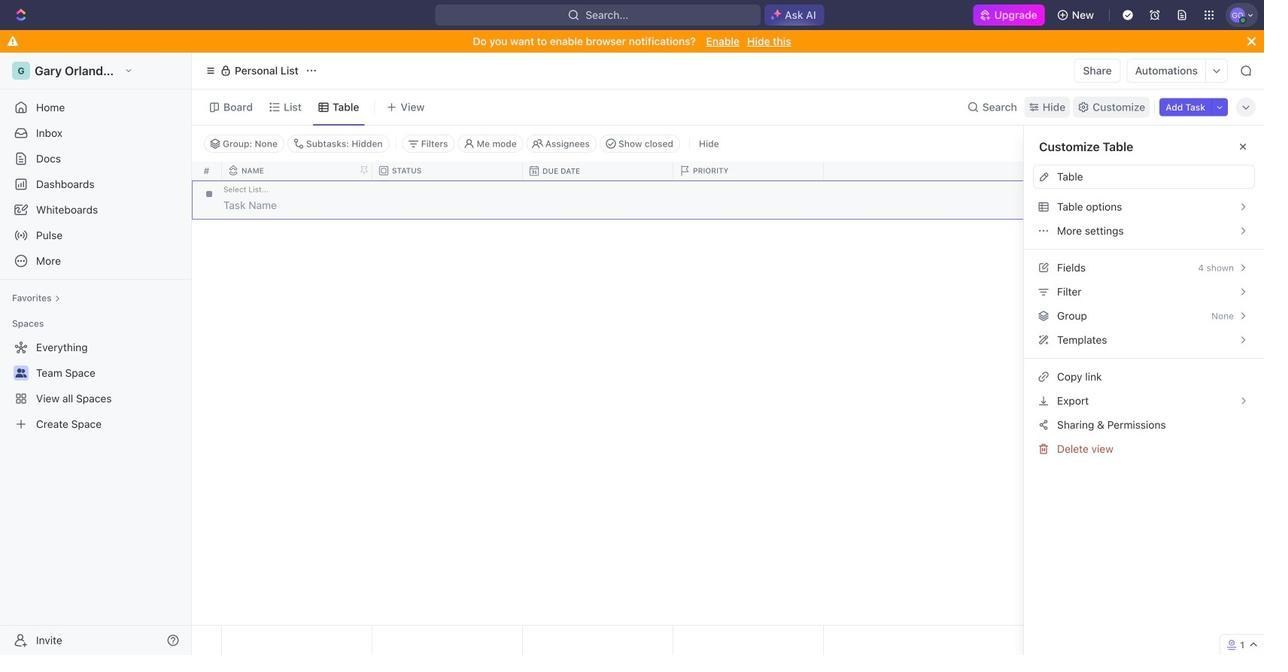 Task type: locate. For each thing, give the bounding box(es) containing it.
row
[[192, 162, 376, 180], [373, 162, 827, 180]]

Task Name text field
[[224, 192, 1100, 219]]

1 column header from the left
[[222, 162, 376, 180]]

1 row from the left
[[192, 162, 376, 180]]

2 press space to select this row. row from the left
[[373, 626, 824, 656]]

4 column header from the left
[[674, 162, 827, 180]]

press space to select this row. row
[[192, 626, 373, 656], [373, 626, 824, 656]]

dropdown menu image
[[523, 626, 673, 656]]

column header
[[222, 162, 376, 180], [373, 162, 526, 180], [523, 162, 677, 180], [674, 162, 827, 180]]

tree inside sidebar "navigation"
[[6, 336, 185, 437]]

row group
[[1227, 626, 1265, 656]]

grid
[[192, 162, 1265, 656]]

2 row from the left
[[373, 162, 827, 180]]

gary orlando's workspace, , element
[[12, 62, 30, 80]]

tree
[[6, 336, 185, 437]]

user group image
[[15, 369, 27, 378]]

3 column header from the left
[[523, 162, 677, 180]]



Task type: describe. For each thing, give the bounding box(es) containing it.
sidebar navigation
[[0, 53, 195, 656]]

Search tasks... text field
[[1105, 133, 1256, 155]]

2 column header from the left
[[373, 162, 526, 180]]

1 press space to select this row. row from the left
[[192, 626, 373, 656]]



Task type: vqa. For each thing, say whether or not it's contained in the screenshot.
tree
yes



